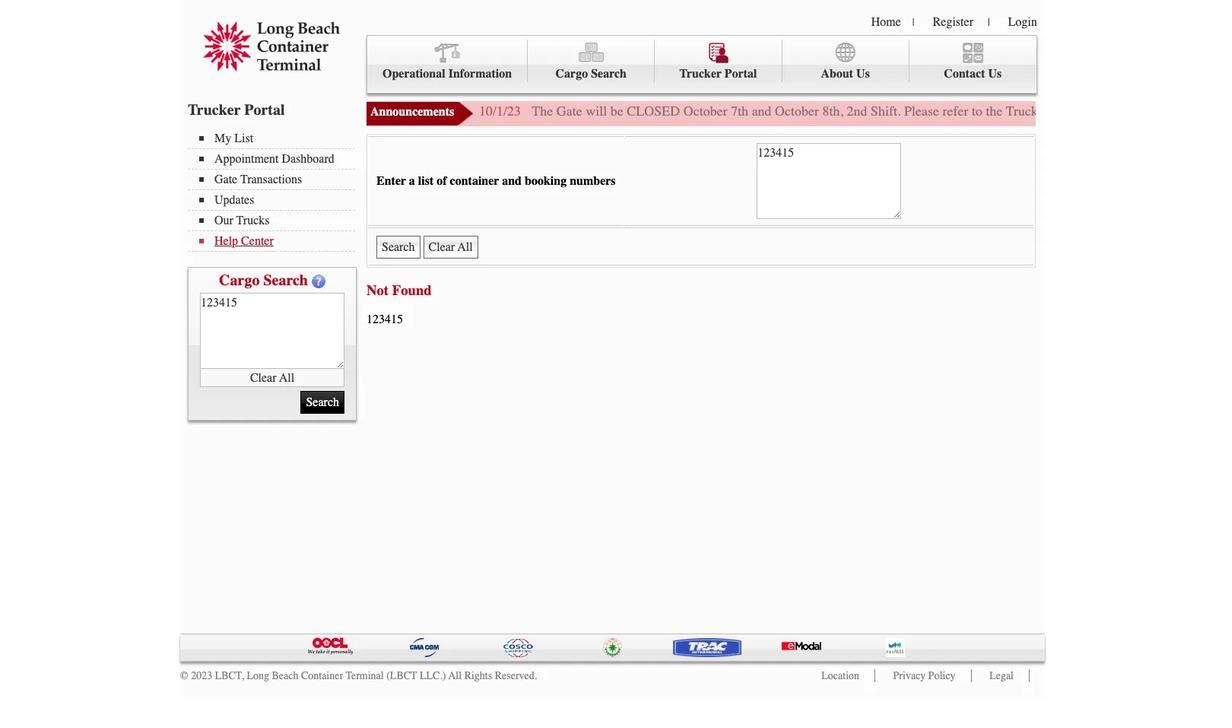 Task type: describe. For each thing, give the bounding box(es) containing it.
terminal
[[346, 669, 384, 682]]

truck
[[1006, 103, 1038, 119]]

further
[[1183, 103, 1220, 119]]

Enter container numbers and/ or booking numbers.  text field
[[200, 293, 345, 369]]

clear all button
[[200, 369, 345, 387]]

center
[[241, 234, 274, 248]]

clear
[[250, 371, 277, 384]]

numbers
[[570, 174, 616, 188]]

announcements
[[370, 105, 454, 119]]

my list appointment dashboard gate transactions updates our trucks help center
[[214, 132, 334, 248]]

hours
[[1071, 103, 1104, 119]]

web
[[1108, 103, 1131, 119]]

us for contact us
[[988, 67, 1002, 81]]

10/1/23
[[479, 103, 521, 119]]

operational information
[[383, 67, 512, 81]]

contact
[[944, 67, 985, 81]]

shift.
[[871, 103, 901, 119]]

updates
[[214, 193, 254, 207]]

0 vertical spatial and
[[752, 103, 772, 119]]

information
[[448, 67, 512, 81]]

register link
[[933, 15, 974, 29]]

policy
[[929, 669, 956, 682]]

help center link
[[199, 234, 355, 248]]

location
[[822, 669, 860, 682]]

home link
[[871, 15, 901, 29]]

be
[[610, 103, 623, 119]]

2 october from the left
[[775, 103, 819, 119]]

0 horizontal spatial trucker
[[188, 101, 241, 119]]

a
[[409, 174, 415, 188]]

all inside button
[[279, 371, 294, 384]]

0 horizontal spatial portal
[[244, 101, 285, 119]]

container
[[301, 669, 343, 682]]

rights
[[464, 669, 492, 682]]

not found
[[367, 282, 432, 299]]

cargo inside menu bar
[[556, 67, 588, 81]]

2 horizontal spatial gate
[[1042, 103, 1068, 119]]

container
[[450, 174, 499, 188]]

found
[[392, 282, 432, 299]]

legal
[[990, 669, 1014, 682]]

0 horizontal spatial cargo search
[[219, 272, 308, 289]]

clear all
[[250, 371, 294, 384]]

our trucks link
[[199, 214, 355, 227]]

help
[[214, 234, 238, 248]]

trucker inside trucker portal link
[[680, 67, 722, 81]]

2 | from the left
[[988, 16, 990, 29]]

enter
[[376, 174, 406, 188]]

8th,
[[823, 103, 844, 119]]

to
[[972, 103, 983, 119]]

cargo search link
[[528, 40, 655, 82]]

login
[[1008, 15, 1037, 29]]

7th
[[731, 103, 749, 119]]

1 vertical spatial all
[[448, 669, 462, 682]]

1 vertical spatial search
[[263, 272, 308, 289]]

(lbct
[[387, 669, 417, 682]]

gate transactions link
[[199, 173, 355, 186]]

0 horizontal spatial cargo
[[219, 272, 260, 289]]

1 vertical spatial and
[[502, 174, 522, 188]]



Task type: vqa. For each thing, say whether or not it's contained in the screenshot.
and
yes



Task type: locate. For each thing, give the bounding box(es) containing it.
refer
[[943, 103, 969, 119]]

us
[[856, 67, 870, 81], [988, 67, 1002, 81]]

gate right the
[[557, 103, 582, 119]]

cargo search inside menu bar
[[556, 67, 627, 81]]

trucks
[[236, 214, 270, 227]]

1 october from the left
[[684, 103, 728, 119]]

lbct,
[[215, 669, 244, 682]]

1 vertical spatial portal
[[244, 101, 285, 119]]

please
[[904, 103, 939, 119]]

all right clear
[[279, 371, 294, 384]]

menu bar
[[367, 35, 1037, 94], [188, 130, 363, 252]]

cargo up will
[[556, 67, 588, 81]]

0 horizontal spatial |
[[913, 16, 915, 29]]

home
[[871, 15, 901, 29]]

0 vertical spatial trucker portal
[[680, 67, 757, 81]]

0 horizontal spatial trucker portal
[[188, 101, 285, 119]]

october
[[684, 103, 728, 119], [775, 103, 819, 119]]

©
[[180, 669, 188, 682]]

10/1/23 the gate will be closed october 7th and october 8th, 2nd shift. please refer to the truck gate hours web page for further g
[[479, 103, 1225, 119]]

search
[[591, 67, 627, 81], [263, 272, 308, 289]]

| right home
[[913, 16, 915, 29]]

portal up my list link
[[244, 101, 285, 119]]

trucker portal link
[[655, 40, 782, 82]]

transactions
[[240, 173, 302, 186]]

all right llc.)
[[448, 669, 462, 682]]

about us link
[[782, 40, 909, 82]]

of
[[437, 174, 447, 188]]

1 vertical spatial cargo search
[[219, 272, 308, 289]]

| left login
[[988, 16, 990, 29]]

long
[[247, 669, 269, 682]]

us right contact
[[988, 67, 1002, 81]]

and left booking
[[502, 174, 522, 188]]

1 vertical spatial cargo
[[219, 272, 260, 289]]

|
[[913, 16, 915, 29], [988, 16, 990, 29]]

gate right truck
[[1042, 103, 1068, 119]]

Enter container numbers and/ or booking numbers. Press ESC to reset input box text field
[[757, 143, 902, 219]]

1 horizontal spatial gate
[[557, 103, 582, 119]]

about
[[821, 67, 853, 81]]

2 us from the left
[[988, 67, 1002, 81]]

all
[[279, 371, 294, 384], [448, 669, 462, 682]]

register
[[933, 15, 974, 29]]

privacy policy
[[893, 669, 956, 682]]

© 2023 lbct, long beach container terminal (lbct llc.) all rights reserved.
[[180, 669, 537, 682]]

operational information link
[[367, 40, 528, 82]]

1 horizontal spatial portal
[[725, 67, 757, 81]]

portal up "7th"
[[725, 67, 757, 81]]

the
[[986, 103, 1003, 119]]

and right "7th"
[[752, 103, 772, 119]]

gate inside my list appointment dashboard gate transactions updates our trucks help center
[[214, 173, 237, 186]]

trucker
[[680, 67, 722, 81], [188, 101, 241, 119]]

legal link
[[990, 669, 1014, 682]]

123415
[[367, 313, 403, 327]]

closed
[[627, 103, 680, 119]]

the
[[532, 103, 553, 119]]

updates link
[[199, 193, 355, 207]]

my list link
[[199, 132, 355, 145]]

menu bar containing my list
[[188, 130, 363, 252]]

1 horizontal spatial us
[[988, 67, 1002, 81]]

1 horizontal spatial all
[[448, 669, 462, 682]]

not
[[367, 282, 389, 299]]

0 vertical spatial trucker
[[680, 67, 722, 81]]

and
[[752, 103, 772, 119], [502, 174, 522, 188]]

1 horizontal spatial |
[[988, 16, 990, 29]]

cargo
[[556, 67, 588, 81], [219, 272, 260, 289]]

beach
[[272, 669, 298, 682]]

search up be
[[591, 67, 627, 81]]

for
[[1163, 103, 1179, 119]]

1 vertical spatial menu bar
[[188, 130, 363, 252]]

operational
[[383, 67, 445, 81]]

contact us
[[944, 67, 1002, 81]]

us for about us
[[856, 67, 870, 81]]

0 horizontal spatial october
[[684, 103, 728, 119]]

1 horizontal spatial menu bar
[[367, 35, 1037, 94]]

trucker portal up list at the top of page
[[188, 101, 285, 119]]

1 horizontal spatial trucker portal
[[680, 67, 757, 81]]

reserved.
[[495, 669, 537, 682]]

0 vertical spatial all
[[279, 371, 294, 384]]

appointment dashboard link
[[199, 152, 355, 166]]

cargo search
[[556, 67, 627, 81], [219, 272, 308, 289]]

0 vertical spatial search
[[591, 67, 627, 81]]

1 vertical spatial trucker
[[188, 101, 241, 119]]

my
[[214, 132, 231, 145]]

0 horizontal spatial search
[[263, 272, 308, 289]]

2nd
[[847, 103, 868, 119]]

cargo down help
[[219, 272, 260, 289]]

privacy policy link
[[893, 669, 956, 682]]

appointment
[[214, 152, 279, 166]]

location link
[[822, 669, 860, 682]]

our
[[214, 214, 233, 227]]

list
[[234, 132, 253, 145]]

0 vertical spatial cargo search
[[556, 67, 627, 81]]

0 vertical spatial menu bar
[[367, 35, 1037, 94]]

will
[[586, 103, 607, 119]]

search down help center link
[[263, 272, 308, 289]]

enter a list of container and booking numbers
[[376, 174, 616, 188]]

list
[[418, 174, 434, 188]]

october left "7th"
[[684, 103, 728, 119]]

1 | from the left
[[913, 16, 915, 29]]

1 horizontal spatial october
[[775, 103, 819, 119]]

0 horizontal spatial gate
[[214, 173, 237, 186]]

0 horizontal spatial us
[[856, 67, 870, 81]]

cargo search down center on the left top
[[219, 272, 308, 289]]

cargo search up will
[[556, 67, 627, 81]]

trucker portal
[[680, 67, 757, 81], [188, 101, 285, 119]]

gate up updates
[[214, 173, 237, 186]]

menu bar containing operational information
[[367, 35, 1037, 94]]

0 vertical spatial cargo
[[556, 67, 588, 81]]

1 horizontal spatial and
[[752, 103, 772, 119]]

0 horizontal spatial menu bar
[[188, 130, 363, 252]]

page
[[1134, 103, 1160, 119]]

0 horizontal spatial all
[[279, 371, 294, 384]]

contact us link
[[909, 40, 1037, 82]]

llc.)
[[420, 669, 446, 682]]

1 us from the left
[[856, 67, 870, 81]]

1 horizontal spatial cargo
[[556, 67, 588, 81]]

None submit
[[376, 236, 420, 259], [301, 391, 345, 414], [376, 236, 420, 259], [301, 391, 345, 414]]

1 horizontal spatial search
[[591, 67, 627, 81]]

1 vertical spatial trucker portal
[[188, 101, 285, 119]]

1 horizontal spatial cargo search
[[556, 67, 627, 81]]

trucker portal up "7th"
[[680, 67, 757, 81]]

trucker up my at the top left of page
[[188, 101, 241, 119]]

us right "about"
[[856, 67, 870, 81]]

2023
[[191, 669, 212, 682]]

portal inside menu bar
[[725, 67, 757, 81]]

booking
[[525, 174, 567, 188]]

trucker up closed at top
[[680, 67, 722, 81]]

g
[[1223, 103, 1225, 119]]

gate
[[557, 103, 582, 119], [1042, 103, 1068, 119], [214, 173, 237, 186]]

login link
[[1008, 15, 1037, 29]]

privacy
[[893, 669, 926, 682]]

0 horizontal spatial and
[[502, 174, 522, 188]]

portal
[[725, 67, 757, 81], [244, 101, 285, 119]]

None button
[[423, 236, 478, 259]]

about us
[[821, 67, 870, 81]]

0 vertical spatial portal
[[725, 67, 757, 81]]

october left 8th,
[[775, 103, 819, 119]]

1 horizontal spatial trucker
[[680, 67, 722, 81]]

dashboard
[[282, 152, 334, 166]]



